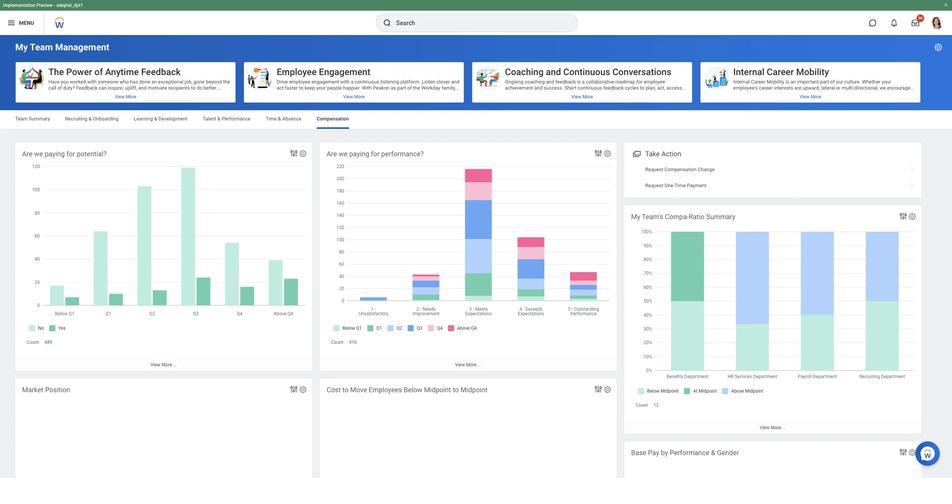 Task type: vqa. For each thing, say whether or not it's contained in the screenshot.
Max Worklets Allowed 'ELEMENT'
no



Task type: describe. For each thing, give the bounding box(es) containing it.
duty?
[[63, 85, 75, 91]]

... for my team's compa-ratio summary
[[783, 425, 787, 431]]

done
[[139, 79, 150, 85]]

1 horizontal spatial performance
[[670, 449, 710, 457]]

pay
[[649, 449, 660, 457]]

career
[[767, 67, 794, 77]]

team summary
[[15, 116, 50, 122]]

view for are we paying for performance?
[[455, 362, 465, 368]]

my team's compa-ratio summary element
[[625, 206, 922, 434]]

even
[[313, 91, 323, 97]]

worked
[[70, 79, 86, 85]]

configure and view chart data image for are we paying for performance?
[[594, 149, 603, 158]]

absence
[[283, 116, 302, 122]]

recognize
[[153, 91, 175, 97]]

my for my team's compa-ratio summary
[[632, 213, 641, 221]]

can inside "drive employee engagement with a continuous listening platform. listen closer and act faster to keep your people happier. with peakon as part of the workday family, you can gain an even deeper understanding of your people and create action plans that improve engagement and bottom-line results."
[[286, 91, 294, 97]]

configure cost to move employees below midpoint to midpoint image
[[604, 386, 612, 394]]

count for are we paying for potential?
[[27, 340, 39, 345]]

engagement
[[319, 67, 371, 77]]

main content containing my team management
[[0, 35, 953, 478]]

coaching and continuous conversations
[[505, 67, 672, 77]]

mobility
[[797, 67, 830, 77]]

peakon
[[373, 85, 390, 91]]

power
[[66, 67, 92, 77]]

listening
[[381, 79, 400, 85]]

1 horizontal spatial your
[[317, 85, 326, 91]]

is
[[577, 79, 581, 85]]

30 button
[[908, 14, 925, 31]]

as
[[391, 85, 396, 91]]

416 button
[[349, 340, 358, 346]]

to inside "drive employee engagement with a continuous listening platform. listen closer and act faster to keep your people happier. with peakon as part of the workday family, you can gain an even deeper understanding of your people and create action plans that improve engagement and bottom-line results."
[[299, 85, 304, 91]]

request one-time payment link
[[625, 178, 922, 193]]

2 horizontal spatial your
[[379, 91, 389, 97]]

configure market position image
[[299, 386, 307, 394]]

family,
[[442, 85, 456, 91]]

... for are we paying for potential?
[[173, 362, 177, 368]]

have
[[48, 79, 60, 85]]

& for recruiting
[[89, 116, 92, 122]]

base pay by performance & gender
[[632, 449, 740, 457]]

someone
[[98, 79, 118, 85]]

configure and view chart data image left configure market position 'image'
[[290, 385, 299, 394]]

your inside have you worked with someone who has done an exceptional job, gone beyond the call of duty?  feedback can inspire, uplift, and motivate recipients to do better. remind your team to use 'anytime' feedback to recognize others.
[[66, 91, 76, 97]]

menu button
[[0, 11, 44, 35]]

more for summary
[[771, 425, 782, 431]]

for for are we paying for performance?
[[371, 150, 380, 158]]

0 vertical spatial engagement
[[312, 79, 339, 85]]

one-
[[665, 183, 675, 188]]

drive
[[277, 79, 288, 85]]

request for request compensation change
[[646, 167, 664, 172]]

adeptai_dpt1
[[56, 3, 83, 8]]

onboarding
[[93, 116, 119, 122]]

the
[[48, 67, 64, 77]]

listen
[[422, 79, 436, 85]]

compensation inside request compensation change link
[[665, 167, 697, 172]]

the inside have you worked with someone who has done an exceptional job, gone beyond the call of duty?  feedback can inspire, uplift, and motivate recipients to do better. remind your team to use 'anytime' feedback to recognize others.
[[223, 79, 230, 85]]

potential?
[[77, 150, 107, 158]]

configure and view chart data image for potential?
[[290, 149, 299, 158]]

489 button
[[45, 340, 53, 346]]

configure and view chart data image for base pay by performance & gender
[[899, 448, 909, 457]]

'anytime'
[[104, 91, 124, 97]]

the inside "drive employee engagement with a continuous listening platform. listen closer and act faster to keep your people happier. with peakon as part of the workday family, you can gain an even deeper understanding of your people and create action plans that improve engagement and bottom-line results."
[[413, 85, 420, 91]]

cost to move employees below midpoint to midpoint
[[327, 386, 488, 394]]

faster
[[285, 85, 298, 91]]

roadmap
[[616, 79, 636, 85]]

continuous inside "drive employee engagement with a continuous listening platform. listen closer and act faster to keep your people happier. with peakon as part of the workday family, you can gain an even deeper understanding of your people and create action plans that improve engagement and bottom-line results."
[[355, 79, 380, 85]]

use
[[95, 91, 103, 97]]

success.
[[544, 85, 564, 91]]

0 horizontal spatial team
[[15, 116, 28, 122]]

count for my team's compa-ratio summary
[[636, 403, 648, 408]]

we for are we paying for potential?
[[34, 150, 43, 158]]

are we paying for potential? element
[[15, 143, 312, 371]]

results.
[[370, 97, 387, 103]]

view more ... link for are we paying for potential?
[[15, 359, 312, 371]]

that
[[277, 97, 286, 103]]

menu banner
[[0, 0, 953, 35]]

ongoing coaching and feedback is a collaborative roadmap for employee achievement and success.  short continuous feedback cycles to plan, act, access and modify provides acknowledgement, correction and positive outcomes.
[[505, 79, 683, 97]]

0 vertical spatial summary
[[29, 116, 50, 122]]

development
[[159, 116, 188, 122]]

are for are we paying for performance?
[[327, 150, 337, 158]]

paying for potential?
[[45, 150, 65, 158]]

my team's compa-ratio summary
[[632, 213, 736, 221]]

count for are we paying for performance?
[[331, 340, 344, 345]]

anytime
[[105, 67, 139, 77]]

0 horizontal spatial people
[[327, 85, 342, 91]]

employee engagement
[[277, 67, 371, 77]]

action
[[662, 150, 682, 158]]

request compensation change
[[646, 167, 715, 172]]

better.
[[204, 85, 218, 91]]

view more ... link for my team's compa-ratio summary
[[625, 422, 922, 434]]

internal career mobility button
[[701, 62, 921, 103]]

an inside "drive employee engagement with a continuous listening platform. listen closer and act faster to keep your people happier. with peakon as part of the workday family, you can gain an even deeper understanding of your people and create action plans that improve engagement and bottom-line results."
[[306, 91, 311, 97]]

do
[[197, 85, 202, 91]]

can inside have you worked with someone who has done an exceptional job, gone beyond the call of duty?  feedback can inspire, uplift, and motivate recipients to do better. remind your team to use 'anytime' feedback to recognize others.
[[99, 85, 107, 91]]

position
[[45, 386, 70, 394]]

view more ... link for are we paying for performance?
[[320, 359, 617, 371]]

implementation preview -   adeptai_dpt1
[[3, 3, 83, 8]]

menu
[[19, 20, 34, 26]]

configure are we paying for potential? image
[[299, 150, 307, 158]]

my for my team management
[[15, 42, 28, 53]]

have you worked with someone who has done an exceptional job, gone beyond the call of duty?  feedback can inspire, uplift, and motivate recipients to do better. remind your team to use 'anytime' feedback to recognize others.
[[48, 79, 230, 97]]

request one-time payment
[[646, 183, 707, 188]]

we for are we paying for performance?
[[339, 150, 348, 158]]

configure base pay by performance & gender image
[[909, 449, 917, 457]]

you inside "drive employee engagement with a continuous listening platform. listen closer and act faster to keep your people happier. with peakon as part of the workday family, you can gain an even deeper understanding of your people and create action plans that improve engagement and bottom-line results."
[[277, 91, 285, 97]]

improve
[[287, 97, 305, 103]]

tab list containing team summary
[[8, 111, 945, 129]]

motivate
[[148, 85, 167, 91]]

the power of anytime feedback
[[48, 67, 181, 77]]

& for time
[[278, 116, 281, 122]]

list containing request compensation change
[[625, 162, 922, 193]]

take
[[646, 150, 660, 158]]

act,
[[658, 85, 666, 91]]

12
[[654, 403, 659, 408]]

configure and view chart data image for below
[[594, 385, 603, 394]]

489
[[45, 340, 52, 345]]

implementation
[[3, 3, 35, 8]]

cycles
[[625, 85, 639, 91]]

job,
[[185, 79, 193, 85]]

short
[[565, 85, 577, 91]]

justify image
[[7, 18, 16, 27]]

0 vertical spatial time
[[266, 116, 277, 122]]

cost
[[327, 386, 341, 394]]

notifications large image
[[891, 19, 899, 27]]

1 vertical spatial summary
[[707, 213, 736, 221]]

0 vertical spatial feedback
[[141, 67, 181, 77]]

call
[[48, 85, 56, 91]]

management
[[55, 42, 109, 53]]

view more ... for my team's compa-ratio summary
[[760, 425, 787, 431]]

of up someone
[[94, 67, 103, 77]]

& for learning
[[154, 116, 157, 122]]

1 midpoint from the left
[[424, 386, 451, 394]]



Task type: locate. For each thing, give the bounding box(es) containing it.
count left 12
[[636, 403, 648, 408]]

configure and view chart data image left configure are we paying for potential? image
[[290, 149, 299, 158]]

0 horizontal spatial a
[[351, 79, 354, 85]]

request for request one-time payment
[[646, 183, 664, 188]]

more for performance?
[[466, 362, 477, 368]]

0 horizontal spatial are
[[22, 150, 32, 158]]

count inside are we paying for potential? element
[[27, 340, 39, 345]]

inbox large image
[[912, 19, 920, 27]]

happier.
[[343, 85, 361, 91]]

continuous inside the ongoing coaching and feedback is a collaborative roadmap for employee achievement and success.  short continuous feedback cycles to plan, act, access and modify provides acknowledgement, correction and positive outcomes.
[[578, 85, 603, 91]]

compensation up request one-time payment
[[665, 167, 697, 172]]

are right configure are we paying for potential? image
[[327, 150, 337, 158]]

1 vertical spatial people
[[390, 91, 405, 97]]

my left team's
[[632, 213, 641, 221]]

with for power
[[87, 79, 97, 85]]

1 paying from the left
[[45, 150, 65, 158]]

chevron right image for request one-time payment
[[908, 180, 918, 187]]

0 vertical spatial performance
[[222, 116, 251, 122]]

0 horizontal spatial with
[[87, 79, 97, 85]]

1 horizontal spatial you
[[277, 91, 285, 97]]

request inside "link"
[[646, 183, 664, 188]]

are we paying for performance? element
[[320, 143, 617, 371]]

& right talent
[[218, 116, 221, 122]]

an
[[152, 79, 157, 85], [306, 91, 311, 97]]

conversations
[[613, 67, 672, 77]]

my
[[15, 42, 28, 53], [632, 213, 641, 221]]

1 horizontal spatial with
[[341, 79, 350, 85]]

inspire,
[[108, 85, 124, 91]]

view more ... inside are we paying for performance? element
[[455, 362, 482, 368]]

remind
[[48, 91, 65, 97]]

0 horizontal spatial the
[[223, 79, 230, 85]]

1 horizontal spatial a
[[582, 79, 585, 85]]

of up remind
[[57, 85, 62, 91]]

time left absence
[[266, 116, 277, 122]]

a up the happier.
[[351, 79, 354, 85]]

market position
[[22, 386, 70, 394]]

2 are from the left
[[327, 150, 337, 158]]

& left absence
[[278, 116, 281, 122]]

you
[[61, 79, 69, 85], [277, 91, 285, 97]]

time inside request one-time payment "link"
[[675, 183, 686, 188]]

market
[[22, 386, 43, 394]]

with right worked
[[87, 79, 97, 85]]

Search Workday  search field
[[397, 14, 562, 31]]

configure and view chart data image left 'configure base pay by performance & gender' icon
[[899, 448, 909, 457]]

employee
[[277, 67, 317, 77]]

view more ... link
[[15, 359, 312, 371], [320, 359, 617, 371], [625, 422, 922, 434]]

0 horizontal spatial more
[[162, 362, 172, 368]]

1 vertical spatial configure and view chart data image
[[899, 448, 909, 457]]

who
[[120, 79, 129, 85]]

with for engagement
[[341, 79, 350, 85]]

view
[[151, 362, 161, 368], [455, 362, 465, 368], [760, 425, 770, 431]]

configure and view chart data image inside are we paying for potential? element
[[290, 149, 299, 158]]

configure my team's compa-ratio summary image
[[909, 212, 917, 221]]

0 horizontal spatial you
[[61, 79, 69, 85]]

2 employee from the left
[[644, 79, 666, 85]]

2 a from the left
[[582, 79, 585, 85]]

...
[[173, 362, 177, 368], [478, 362, 482, 368], [783, 425, 787, 431]]

close environment banner image
[[944, 3, 949, 7]]

summary right ratio
[[707, 213, 736, 221]]

move
[[351, 386, 367, 394]]

count left 489
[[27, 340, 39, 345]]

with
[[362, 85, 372, 91]]

with inside have you worked with someone who has done an exceptional job, gone beyond the call of duty?  feedback can inspire, uplift, and motivate recipients to do better. remind your team to use 'anytime' feedback to recognize others.
[[87, 79, 97, 85]]

modify
[[515, 91, 530, 97]]

action
[[431, 91, 444, 97]]

team's
[[642, 213, 664, 221]]

paying for performance?
[[349, 150, 370, 158]]

recruiting & onboarding
[[65, 116, 119, 122]]

1 horizontal spatial continuous
[[578, 85, 603, 91]]

count
[[27, 340, 39, 345], [331, 340, 344, 345], [636, 403, 648, 408]]

continuous
[[564, 67, 611, 77]]

view more ... for are we paying for performance?
[[455, 362, 482, 368]]

an down keep
[[306, 91, 311, 97]]

bottom-
[[344, 97, 361, 103]]

0 horizontal spatial time
[[266, 116, 277, 122]]

1 vertical spatial team
[[15, 116, 28, 122]]

2 request from the top
[[646, 183, 664, 188]]

for left performance?
[[371, 150, 380, 158]]

view inside are we paying for potential? element
[[151, 362, 161, 368]]

you up that
[[277, 91, 285, 97]]

1 horizontal spatial view
[[455, 362, 465, 368]]

base
[[632, 449, 647, 457]]

employees
[[369, 386, 402, 394]]

an inside have you worked with someone who has done an exceptional job, gone beyond the call of duty?  feedback can inspire, uplift, and motivate recipients to do better. remind your team to use 'anytime' feedback to recognize others.
[[152, 79, 157, 85]]

& right recruiting
[[89, 116, 92, 122]]

1 horizontal spatial midpoint
[[461, 386, 488, 394]]

midpoint
[[424, 386, 451, 394], [461, 386, 488, 394]]

2 horizontal spatial view
[[760, 425, 770, 431]]

with up the happier.
[[341, 79, 350, 85]]

configure and view chart data image
[[594, 149, 603, 158], [899, 448, 909, 457]]

and inside have you worked with someone who has done an exceptional job, gone beyond the call of duty?  feedback can inspire, uplift, and motivate recipients to do better. remind your team to use 'anytime' feedback to recognize others.
[[138, 85, 147, 91]]

main content
[[0, 35, 953, 478]]

the right beyond
[[223, 79, 230, 85]]

gain
[[295, 91, 305, 97]]

chevron right image inside request compensation change link
[[908, 164, 918, 172]]

1 horizontal spatial paying
[[349, 150, 370, 158]]

for
[[637, 79, 643, 85], [66, 150, 75, 158], [371, 150, 380, 158]]

count left the 416
[[331, 340, 344, 345]]

search image
[[383, 18, 392, 27]]

recipients
[[168, 85, 190, 91]]

for inside the ongoing coaching and feedback is a collaborative roadmap for employee achievement and success.  short continuous feedback cycles to plan, act, access and modify provides acknowledgement, correction and positive outcomes.
[[637, 79, 643, 85]]

you up duty?
[[61, 79, 69, 85]]

0 horizontal spatial ...
[[173, 362, 177, 368]]

1 vertical spatial chevron right image
[[908, 180, 918, 187]]

0 vertical spatial compensation
[[317, 116, 349, 122]]

0 horizontal spatial we
[[34, 150, 43, 158]]

0 vertical spatial my
[[15, 42, 28, 53]]

profile logan mcneil image
[[931, 17, 944, 31]]

1 vertical spatial time
[[675, 183, 686, 188]]

feedback up correction
[[604, 85, 624, 91]]

my down menu dropdown button
[[15, 42, 28, 53]]

& for talent
[[218, 116, 221, 122]]

configure and view chart data image for summary
[[899, 212, 909, 221]]

access
[[667, 85, 683, 91]]

by
[[661, 449, 669, 457]]

more
[[162, 362, 172, 368], [466, 362, 477, 368], [771, 425, 782, 431]]

feedback up team
[[76, 85, 98, 91]]

2 vertical spatial feedback
[[125, 91, 146, 97]]

are down team summary
[[22, 150, 32, 158]]

employee inside the ongoing coaching and feedback is a collaborative roadmap for employee achievement and success.  short continuous feedback cycles to plan, act, access and modify provides acknowledgement, correction and positive outcomes.
[[644, 79, 666, 85]]

platform.
[[401, 79, 421, 85]]

0 horizontal spatial view more ... link
[[15, 359, 312, 371]]

provides
[[531, 91, 550, 97]]

a inside the ongoing coaching and feedback is a collaborative roadmap for employee achievement and success.  short continuous feedback cycles to plan, act, access and modify provides acknowledgement, correction and positive outcomes.
[[582, 79, 585, 85]]

0 horizontal spatial view more ...
[[151, 362, 177, 368]]

more inside my team's compa-ratio summary element
[[771, 425, 782, 431]]

with inside "drive employee engagement with a continuous listening platform. listen closer and act faster to keep your people happier. with peakon as part of the workday family, you can gain an even deeper understanding of your people and create action plans that improve engagement and bottom-line results."
[[341, 79, 350, 85]]

... for are we paying for performance?
[[478, 362, 482, 368]]

change
[[698, 167, 715, 172]]

continuous down 'collaborative'
[[578, 85, 603, 91]]

0 horizontal spatial employee
[[289, 79, 311, 85]]

0 vertical spatial team
[[30, 42, 53, 53]]

more inside are we paying for potential? element
[[162, 362, 172, 368]]

list
[[625, 162, 922, 193]]

1 vertical spatial feedback
[[76, 85, 98, 91]]

1 are from the left
[[22, 150, 32, 158]]

preview
[[36, 3, 53, 8]]

gender
[[718, 449, 740, 457]]

team
[[77, 91, 88, 97]]

1 with from the left
[[87, 79, 97, 85]]

0 vertical spatial request
[[646, 167, 664, 172]]

2 horizontal spatial count
[[636, 403, 648, 408]]

people
[[327, 85, 342, 91], [390, 91, 405, 97]]

tab list
[[8, 111, 945, 129]]

plans
[[445, 91, 457, 97]]

configure are we paying for performance? image
[[604, 150, 612, 158]]

your down duty?
[[66, 91, 76, 97]]

1 vertical spatial an
[[306, 91, 311, 97]]

1 horizontal spatial for
[[371, 150, 380, 158]]

0 vertical spatial configure and view chart data image
[[594, 149, 603, 158]]

configure this page image
[[935, 43, 944, 52]]

1 horizontal spatial view more ...
[[455, 362, 482, 368]]

are we paying for potential?
[[22, 150, 107, 158]]

1 horizontal spatial view more ... link
[[320, 359, 617, 371]]

0 horizontal spatial compensation
[[317, 116, 349, 122]]

0 horizontal spatial count
[[27, 340, 39, 345]]

chevron right image for request compensation change
[[908, 164, 918, 172]]

1 we from the left
[[34, 150, 43, 158]]

employee
[[289, 79, 311, 85], [644, 79, 666, 85]]

understanding
[[341, 91, 372, 97]]

engagement
[[312, 79, 339, 85], [306, 97, 333, 103]]

your up even
[[317, 85, 326, 91]]

configure and view chart data image
[[290, 149, 299, 158], [899, 212, 909, 221], [290, 385, 299, 394], [594, 385, 603, 394]]

beyond
[[206, 79, 222, 85]]

1 horizontal spatial are
[[327, 150, 337, 158]]

recruiting
[[65, 116, 88, 122]]

1 chevron right image from the top
[[908, 164, 918, 172]]

1 vertical spatial my
[[632, 213, 641, 221]]

time
[[266, 116, 277, 122], [675, 183, 686, 188]]

outcomes.
[[645, 91, 669, 97]]

2 with from the left
[[341, 79, 350, 85]]

0 vertical spatial can
[[99, 85, 107, 91]]

learning
[[134, 116, 153, 122]]

1 vertical spatial request
[[646, 183, 664, 188]]

time down request compensation change
[[675, 183, 686, 188]]

employee down employee
[[289, 79, 311, 85]]

employee up plan,
[[644, 79, 666, 85]]

engagement down employee engagement
[[312, 79, 339, 85]]

ratio
[[689, 213, 705, 221]]

employee inside "drive employee engagement with a continuous listening platform. listen closer and act faster to keep your people happier. with peakon as part of the workday family, you can gain an even deeper understanding of your people and create action plans that improve engagement and bottom-line results."
[[289, 79, 311, 85]]

a inside "drive employee engagement with a continuous listening platform. listen closer and act faster to keep your people happier. with peakon as part of the workday family, you can gain an even deeper understanding of your people and create action plans that improve engagement and bottom-line results."
[[351, 79, 354, 85]]

acknowledgement,
[[551, 91, 593, 97]]

... inside my team's compa-ratio summary element
[[783, 425, 787, 431]]

uplift,
[[125, 85, 137, 91]]

performance?
[[382, 150, 424, 158]]

menu group image
[[632, 148, 642, 159]]

more inside are we paying for performance? element
[[466, 362, 477, 368]]

0 vertical spatial you
[[61, 79, 69, 85]]

your down peakon
[[379, 91, 389, 97]]

0 vertical spatial an
[[152, 79, 157, 85]]

view more ... for are we paying for potential?
[[151, 362, 177, 368]]

2 we from the left
[[339, 150, 348, 158]]

0 horizontal spatial performance
[[222, 116, 251, 122]]

feedback down uplift,
[[125, 91, 146, 97]]

below
[[404, 386, 423, 394]]

1 horizontal spatial team
[[30, 42, 53, 53]]

1 horizontal spatial an
[[306, 91, 311, 97]]

1 employee from the left
[[289, 79, 311, 85]]

deeper
[[324, 91, 339, 97]]

configure and view chart data image left the configure my team's compa-ratio summary icon
[[899, 212, 909, 221]]

& left gender
[[712, 449, 716, 457]]

1 horizontal spatial can
[[286, 91, 294, 97]]

1 a from the left
[[351, 79, 354, 85]]

0 horizontal spatial continuous
[[355, 79, 380, 85]]

performance right talent
[[222, 116, 251, 122]]

2 paying from the left
[[349, 150, 370, 158]]

0 horizontal spatial your
[[66, 91, 76, 97]]

take action
[[646, 150, 682, 158]]

for left potential?
[[66, 150, 75, 158]]

for for are we paying for potential?
[[66, 150, 75, 158]]

1 horizontal spatial ...
[[478, 362, 482, 368]]

count inside my team's compa-ratio summary element
[[636, 403, 648, 408]]

1 horizontal spatial compensation
[[665, 167, 697, 172]]

coaching
[[505, 67, 544, 77]]

create
[[416, 91, 429, 97]]

time & absence
[[266, 116, 302, 122]]

for up cycles
[[637, 79, 643, 85]]

are we paying for performance?
[[327, 150, 424, 158]]

view for are we paying for potential?
[[151, 362, 161, 368]]

feedback up exceptional
[[141, 67, 181, 77]]

a right is on the right of the page
[[582, 79, 585, 85]]

base pay by performance & gender element
[[625, 442, 922, 478]]

0 horizontal spatial feedback
[[556, 79, 576, 85]]

0 horizontal spatial can
[[99, 85, 107, 91]]

count inside are we paying for performance? element
[[331, 340, 344, 345]]

drive employee engagement with a continuous listening platform. listen closer and act faster to keep your people happier. with peakon as part of the workday family, you can gain an even deeper understanding of your people and create action plans that improve engagement and bottom-line results.
[[277, 79, 460, 103]]

people up deeper
[[327, 85, 342, 91]]

416
[[349, 340, 357, 345]]

the up create on the top of the page
[[413, 85, 420, 91]]

feedback up short
[[556, 79, 576, 85]]

compensation
[[317, 116, 349, 122], [665, 167, 697, 172]]

0 horizontal spatial view
[[151, 362, 161, 368]]

2 horizontal spatial view more ... link
[[625, 422, 922, 434]]

1 horizontal spatial employee
[[644, 79, 666, 85]]

continuous up with
[[355, 79, 380, 85]]

we
[[34, 150, 43, 158], [339, 150, 348, 158]]

1 vertical spatial performance
[[670, 449, 710, 457]]

1 horizontal spatial more
[[466, 362, 477, 368]]

request down take
[[646, 167, 664, 172]]

are for are we paying for potential?
[[22, 150, 32, 158]]

0 horizontal spatial for
[[66, 150, 75, 158]]

0 horizontal spatial my
[[15, 42, 28, 53]]

30
[[919, 16, 923, 20]]

of up results.
[[373, 91, 378, 97]]

0 horizontal spatial summary
[[29, 116, 50, 122]]

1 horizontal spatial my
[[632, 213, 641, 221]]

positive
[[627, 91, 644, 97]]

internal
[[734, 67, 765, 77]]

to inside the ongoing coaching and feedback is a collaborative roadmap for employee achievement and success.  short continuous feedback cycles to plan, act, access and modify provides acknowledgement, correction and positive outcomes.
[[641, 85, 645, 91]]

you inside have you worked with someone who has done an exceptional job, gone beyond the call of duty?  feedback can inspire, uplift, and motivate recipients to do better. remind your team to use 'anytime' feedback to recognize others.
[[61, 79, 69, 85]]

others.
[[176, 91, 191, 97]]

0 vertical spatial chevron right image
[[908, 164, 918, 172]]

has
[[130, 79, 138, 85]]

configure and view chart data image left configure are we paying for performance? image
[[594, 149, 603, 158]]

2 horizontal spatial ...
[[783, 425, 787, 431]]

more for potential?
[[162, 362, 172, 368]]

1 horizontal spatial we
[[339, 150, 348, 158]]

2 chevron right image from the top
[[908, 180, 918, 187]]

engagement down even
[[306, 97, 333, 103]]

1 horizontal spatial people
[[390, 91, 405, 97]]

2 horizontal spatial more
[[771, 425, 782, 431]]

request left the one-
[[646, 183, 664, 188]]

a
[[351, 79, 354, 85], [582, 79, 585, 85]]

& right learning
[[154, 116, 157, 122]]

0 horizontal spatial paying
[[45, 150, 65, 158]]

view for my team's compa-ratio summary
[[760, 425, 770, 431]]

0 horizontal spatial configure and view chart data image
[[594, 149, 603, 158]]

people down as
[[390, 91, 405, 97]]

view more ... inside my team's compa-ratio summary element
[[760, 425, 787, 431]]

1 horizontal spatial the
[[413, 85, 420, 91]]

of inside have you worked with someone who has done an exceptional job, gone beyond the call of duty?  feedback can inspire, uplift, and motivate recipients to do better. remind your team to use 'anytime' feedback to recognize others.
[[57, 85, 62, 91]]

chevron right image
[[908, 164, 918, 172], [908, 180, 918, 187]]

0 vertical spatial people
[[327, 85, 342, 91]]

chevron right image inside request one-time payment "link"
[[908, 180, 918, 187]]

... inside are we paying for performance? element
[[478, 362, 482, 368]]

your
[[317, 85, 326, 91], [66, 91, 76, 97], [379, 91, 389, 97]]

1 horizontal spatial time
[[675, 183, 686, 188]]

view inside my team's compa-ratio summary element
[[760, 425, 770, 431]]

exceptional
[[158, 79, 184, 85]]

compensation down deeper
[[317, 116, 349, 122]]

0 horizontal spatial midpoint
[[424, 386, 451, 394]]

of down platform.
[[408, 85, 412, 91]]

1 horizontal spatial summary
[[707, 213, 736, 221]]

an up motivate
[[152, 79, 157, 85]]

request compensation change link
[[625, 162, 922, 178]]

1 horizontal spatial feedback
[[604, 85, 624, 91]]

1 vertical spatial engagement
[[306, 97, 333, 103]]

can up use
[[99, 85, 107, 91]]

line
[[361, 97, 369, 103]]

2 horizontal spatial for
[[637, 79, 643, 85]]

1 vertical spatial compensation
[[665, 167, 697, 172]]

2 horizontal spatial view more ...
[[760, 425, 787, 431]]

my inside my team's compa-ratio summary element
[[632, 213, 641, 221]]

view more ... inside are we paying for potential? element
[[151, 362, 177, 368]]

summary down remind
[[29, 116, 50, 122]]

configure and view chart data image inside base pay by performance & gender element
[[899, 448, 909, 457]]

2 midpoint from the left
[[461, 386, 488, 394]]

1 horizontal spatial count
[[331, 340, 344, 345]]

performance right by on the right bottom of page
[[670, 449, 710, 457]]

view inside are we paying for performance? element
[[455, 362, 465, 368]]

can down faster
[[286, 91, 294, 97]]

0 horizontal spatial an
[[152, 79, 157, 85]]

1 request from the top
[[646, 167, 664, 172]]

1 horizontal spatial configure and view chart data image
[[899, 448, 909, 457]]

workday
[[422, 85, 441, 91]]

of
[[94, 67, 103, 77], [57, 85, 62, 91], [408, 85, 412, 91], [373, 91, 378, 97]]

configure and view chart data image left configure cost to move employees below midpoint to midpoint icon
[[594, 385, 603, 394]]

... inside are we paying for potential? element
[[173, 362, 177, 368]]

1 vertical spatial you
[[277, 91, 285, 97]]

act
[[277, 85, 284, 91]]

1 vertical spatial can
[[286, 91, 294, 97]]



